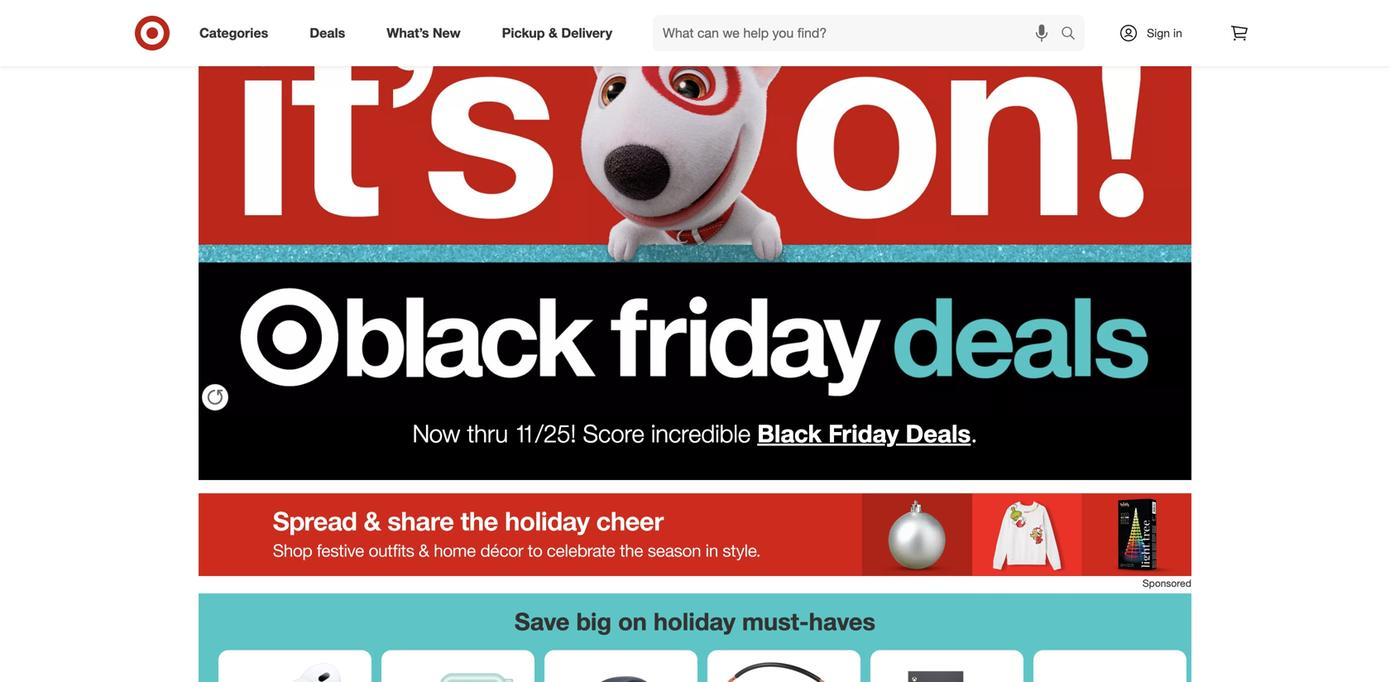 Task type: describe. For each thing, give the bounding box(es) containing it.
&
[[549, 25, 558, 41]]

now thru 11 /25! score incredible black friday deals .
[[413, 418, 978, 448]]

search
[[1054, 27, 1094, 43]]

friday
[[829, 418, 899, 448]]

sign in
[[1148, 26, 1183, 40]]

pickup & delivery
[[502, 25, 613, 41]]

save
[[515, 607, 570, 636]]

on
[[619, 607, 647, 636]]

1 horizontal spatial deals
[[906, 418, 971, 448]]

/25!
[[536, 418, 577, 448]]

save big on holiday must-haves
[[515, 607, 876, 636]]

pickup & delivery link
[[488, 15, 633, 51]]

.
[[971, 418, 978, 448]]

must-
[[743, 607, 809, 636]]

this week only it's on! target black friday deals image
[[199, 0, 1192, 414]]

new
[[433, 25, 461, 41]]

what's
[[387, 25, 429, 41]]

what's new link
[[373, 15, 482, 51]]

pickup
[[502, 25, 545, 41]]

advertisement region
[[199, 493, 1192, 576]]

carousel region
[[199, 594, 1192, 682]]



Task type: locate. For each thing, give the bounding box(es) containing it.
search button
[[1054, 15, 1094, 55]]

in
[[1174, 26, 1183, 40]]

sign
[[1148, 26, 1171, 40]]

incredible
[[651, 418, 751, 448]]

now
[[413, 418, 461, 448]]

big
[[577, 607, 612, 636]]

what's new
[[387, 25, 461, 41]]

holiday
[[654, 607, 736, 636]]

What can we help you find? suggestions appear below search field
[[653, 15, 1066, 51]]

deals
[[310, 25, 345, 41], [906, 418, 971, 448]]

thru
[[467, 418, 508, 448]]

sign in link
[[1105, 15, 1209, 51]]

1 vertical spatial deals
[[906, 418, 971, 448]]

deals left what's
[[310, 25, 345, 41]]

delivery
[[562, 25, 613, 41]]

0 horizontal spatial deals
[[310, 25, 345, 41]]

categories link
[[185, 15, 289, 51]]

black
[[758, 418, 822, 448]]

11
[[515, 418, 536, 448]]

0 vertical spatial deals
[[310, 25, 345, 41]]

deals link
[[296, 15, 366, 51]]

score
[[583, 418, 645, 448]]

categories
[[200, 25, 268, 41]]

sponsored
[[1143, 577, 1192, 589]]

deals right friday
[[906, 418, 971, 448]]

haves
[[809, 607, 876, 636]]



Task type: vqa. For each thing, say whether or not it's contained in the screenshot.
Pickup & Delivery link
yes



